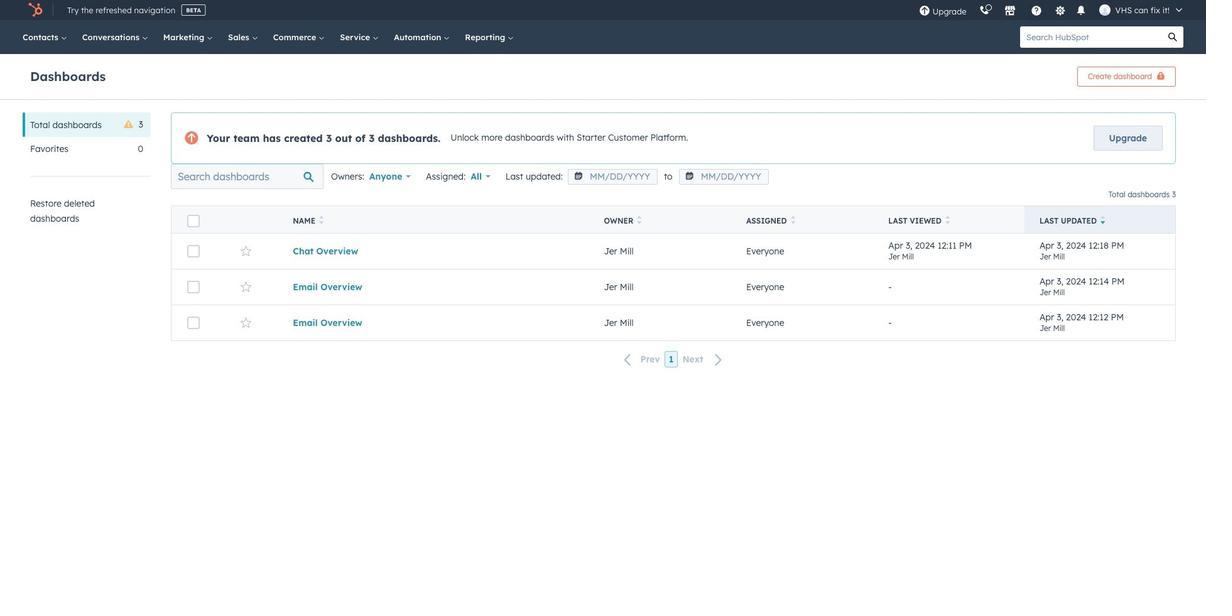 Task type: locate. For each thing, give the bounding box(es) containing it.
1 press to sort. image from the left
[[319, 215, 324, 224]]

press to sort. element
[[319, 215, 324, 226], [637, 215, 642, 226], [791, 215, 795, 226], [945, 215, 950, 226]]

jer mill image
[[1099, 4, 1110, 16]]

press to sort. image
[[319, 215, 324, 224], [791, 215, 795, 224], [945, 215, 950, 224]]

1 horizontal spatial press to sort. image
[[791, 215, 795, 224]]

4 press to sort. element from the left
[[945, 215, 950, 226]]

1 press to sort. element from the left
[[319, 215, 324, 226]]

menu
[[912, 0, 1191, 20]]

2 press to sort. image from the left
[[791, 215, 795, 224]]

2 horizontal spatial press to sort. image
[[945, 215, 950, 224]]

banner
[[30, 63, 1176, 87]]

3 press to sort. element from the left
[[791, 215, 795, 226]]

MM/DD/YYYY text field
[[679, 169, 769, 185]]

0 horizontal spatial press to sort. image
[[319, 215, 324, 224]]



Task type: describe. For each thing, give the bounding box(es) containing it.
pagination navigation
[[171, 351, 1176, 368]]

3 press to sort. image from the left
[[945, 215, 950, 224]]

descending sort. press to sort ascending. element
[[1100, 215, 1105, 226]]

2 press to sort. element from the left
[[637, 215, 642, 226]]

MM/DD/YYYY text field
[[568, 169, 658, 185]]

press to sort. image
[[637, 215, 642, 224]]

Search HubSpot search field
[[1020, 26, 1162, 48]]

marketplaces image
[[1004, 6, 1015, 17]]

descending sort. press to sort ascending. image
[[1100, 215, 1105, 224]]

Search dashboards search field
[[171, 164, 323, 189]]



Task type: vqa. For each thing, say whether or not it's contained in the screenshot.
1st Press to sort. image from the left
yes



